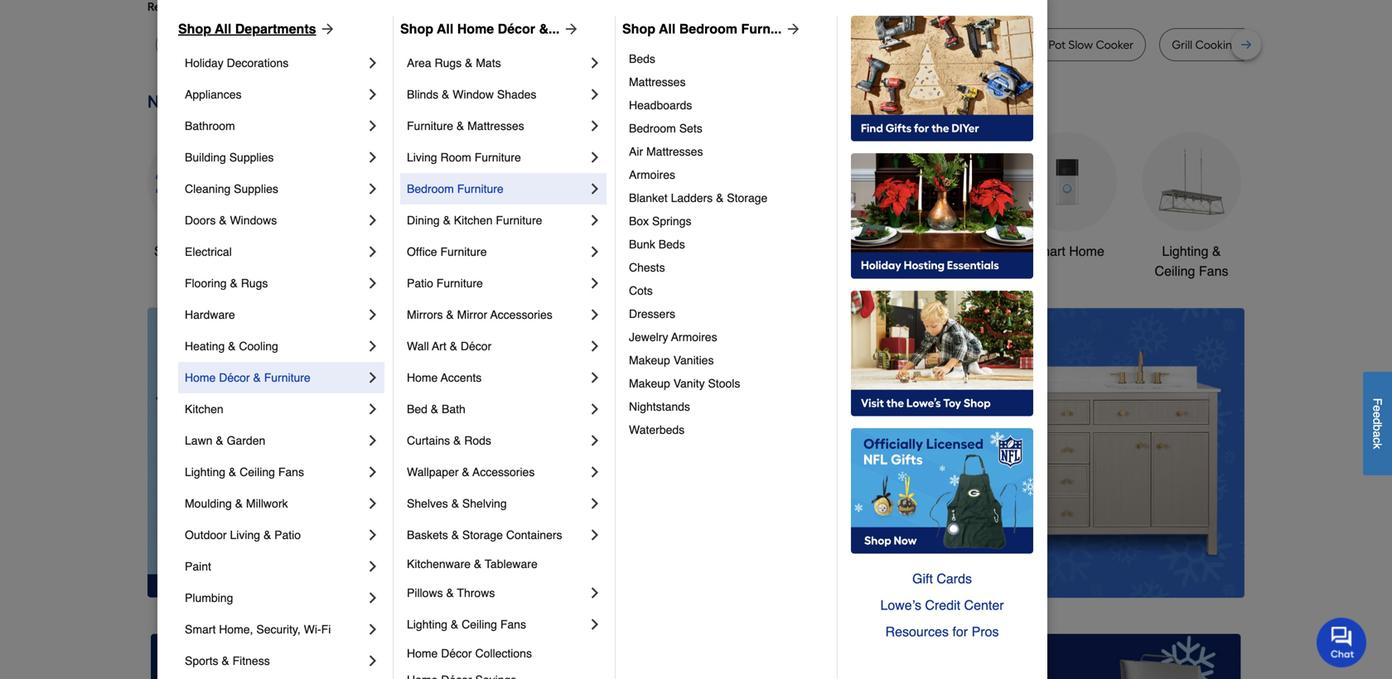 Task type: vqa. For each thing, say whether or not it's contained in the screenshot.
SHED associated with Floor
no



Task type: locate. For each thing, give the bounding box(es) containing it.
1 pot from the left
[[799, 38, 816, 52]]

vanities
[[674, 354, 714, 367]]

chevron right image for patio furniture link
[[587, 275, 604, 292]]

chevron right image
[[587, 55, 604, 71], [365, 118, 381, 134], [365, 181, 381, 197], [587, 181, 604, 197], [587, 212, 604, 229], [587, 244, 604, 260], [587, 275, 604, 292], [365, 307, 381, 323], [587, 338, 604, 355], [365, 464, 381, 481], [587, 496, 604, 512], [365, 527, 381, 544], [587, 527, 604, 544], [365, 559, 381, 575], [587, 585, 604, 602], [365, 590, 381, 607], [587, 617, 604, 633], [365, 653, 381, 670]]

chevron right image for 'cleaning supplies' link
[[365, 181, 381, 197]]

& inside home décor & furniture link
[[253, 371, 261, 385]]

1 horizontal spatial bathroom
[[915, 244, 972, 259]]

supplies up cleaning supplies
[[229, 151, 274, 164]]

office furniture
[[407, 245, 487, 259]]

chevron right image for bedroom furniture link
[[587, 181, 604, 197]]

bedroom up dining
[[407, 182, 454, 196]]

storage
[[727, 192, 768, 205], [463, 529, 503, 542]]

wall art & décor
[[407, 340, 492, 353]]

makeup up nightstands
[[629, 377, 671, 391]]

0 horizontal spatial ceiling
[[240, 466, 275, 479]]

0 vertical spatial lighting & ceiling fans link
[[1143, 132, 1242, 281]]

& inside the blinds & window shades link
[[442, 88, 450, 101]]

armoires
[[629, 168, 676, 182], [672, 331, 718, 344]]

resources for pros
[[886, 625, 1000, 640]]

mattresses inside mattresses link
[[629, 75, 686, 89]]

sports & fitness
[[185, 655, 270, 668]]

furniture down the dining & kitchen furniture
[[441, 245, 487, 259]]

1 vertical spatial kitchen
[[647, 244, 692, 259]]

appliances link
[[185, 79, 365, 110]]

1 horizontal spatial arrow right image
[[782, 21, 802, 37]]

area
[[407, 56, 432, 70]]

sports & fitness link
[[185, 646, 365, 677]]

0 vertical spatial living
[[407, 151, 437, 164]]

chevron right image for mirrors & mirror accessories
[[587, 307, 604, 323]]

lighting & ceiling fans link
[[1143, 132, 1242, 281], [185, 457, 365, 488], [407, 609, 587, 641]]

0 horizontal spatial lighting
[[185, 466, 226, 479]]

1 horizontal spatial lighting & ceiling fans link
[[407, 609, 587, 641]]

jewelry armoires link
[[629, 326, 826, 349]]

2 horizontal spatial kitchen
[[647, 244, 692, 259]]

makeup down jewelry
[[629, 354, 671, 367]]

storage up kitchenware & tableware
[[463, 529, 503, 542]]

furniture up mirror
[[437, 277, 483, 290]]

decorations for holiday
[[227, 56, 289, 70]]

makeup
[[629, 354, 671, 367], [629, 377, 671, 391]]

supplies for cleaning supplies
[[234, 182, 278, 196]]

bedroom furniture
[[407, 182, 504, 196]]

area rugs & mats
[[407, 56, 501, 70]]

makeup for makeup vanity stools
[[629, 377, 671, 391]]

1 horizontal spatial storage
[[727, 192, 768, 205]]

1 horizontal spatial ceiling
[[462, 619, 497, 632]]

bed & bath link
[[407, 394, 587, 425]]

armoires up "vanities"
[[672, 331, 718, 344]]

2 shop from the left
[[400, 21, 434, 36]]

makeup inside makeup vanities link
[[629, 354, 671, 367]]

plumbing
[[185, 592, 233, 605]]

furniture inside the living room furniture link
[[475, 151, 521, 164]]

decorations down shop all departments link
[[227, 56, 289, 70]]

baskets
[[407, 529, 448, 542]]

paint
[[185, 561, 211, 574]]

décor left collections
[[441, 648, 472, 661]]

supplies up windows
[[234, 182, 278, 196]]

furniture down heating & cooling link
[[264, 371, 311, 385]]

1 makeup from the top
[[629, 354, 671, 367]]

beds inside 'link'
[[629, 52, 656, 66]]

outdoor down moulding
[[185, 529, 227, 542]]

arrow right image inside shop all bedroom furn... link
[[782, 21, 802, 37]]

accents
[[441, 371, 482, 385]]

deals
[[207, 244, 240, 259]]

tools inside outdoor tools & equipment
[[823, 244, 854, 259]]

2 e from the top
[[1372, 412, 1385, 419]]

smart for smart home
[[1031, 244, 1066, 259]]

1 vertical spatial bathroom
[[915, 244, 972, 259]]

bedroom down headboards
[[629, 122, 676, 135]]

2 tools from the left
[[823, 244, 854, 259]]

1 cooking from the left
[[819, 38, 863, 52]]

kitchen for kitchen faucets
[[647, 244, 692, 259]]

0 vertical spatial beds
[[629, 52, 656, 66]]

bedroom sets link
[[629, 117, 826, 140]]

1 horizontal spatial outdoor
[[772, 244, 820, 259]]

shelves & shelving link
[[407, 488, 587, 520]]

décor down heating & cooling
[[219, 371, 250, 385]]

makeup for makeup vanities
[[629, 354, 671, 367]]

2 horizontal spatial lighting
[[1163, 244, 1209, 259]]

0 vertical spatial outdoor
[[772, 244, 820, 259]]

& inside outdoor tools & equipment
[[858, 244, 867, 259]]

0 vertical spatial decorations
[[227, 56, 289, 70]]

hardware
[[185, 308, 235, 322]]

bath
[[442, 403, 466, 416]]

1 horizontal spatial tools
[[823, 244, 854, 259]]

1 vertical spatial lighting & ceiling fans
[[185, 466, 304, 479]]

living
[[407, 151, 437, 164], [230, 529, 260, 542]]

bathroom
[[185, 119, 235, 133], [915, 244, 972, 259]]

mattresses
[[629, 75, 686, 89], [468, 119, 525, 133], [647, 145, 704, 158]]

k
[[1372, 444, 1385, 450]]

0 vertical spatial kitchen
[[454, 214, 493, 227]]

& inside heating & cooling link
[[228, 340, 236, 353]]

& inside furniture & mattresses link
[[457, 119, 465, 133]]

& inside kitchenware & tableware link
[[474, 558, 482, 571]]

chevron right image for electrical
[[365, 244, 381, 260]]

1 vertical spatial beds
[[659, 238, 685, 251]]

1 shop from the left
[[178, 21, 211, 36]]

mirrors & mirror accessories link
[[407, 299, 587, 331]]

0 horizontal spatial crock
[[765, 38, 796, 52]]

departments
[[235, 21, 316, 36]]

chevron right image
[[365, 55, 381, 71], [365, 86, 381, 103], [587, 86, 604, 103], [587, 118, 604, 134], [365, 149, 381, 166], [587, 149, 604, 166], [365, 212, 381, 229], [365, 244, 381, 260], [365, 275, 381, 292], [587, 307, 604, 323], [365, 338, 381, 355], [365, 370, 381, 386], [587, 370, 604, 386], [365, 401, 381, 418], [587, 401, 604, 418], [365, 433, 381, 449], [587, 433, 604, 449], [587, 464, 604, 481], [365, 496, 381, 512], [365, 622, 381, 638]]

outdoor
[[772, 244, 820, 259], [185, 529, 227, 542]]

bed & bath
[[407, 403, 466, 416]]

chevron right image for shelves & shelving link
[[587, 496, 604, 512]]

décor up microwave
[[498, 21, 536, 36]]

2 horizontal spatial bedroom
[[680, 21, 738, 36]]

chevron right image for flooring & rugs
[[365, 275, 381, 292]]

1 vertical spatial armoires
[[672, 331, 718, 344]]

all up "area rugs & mats"
[[437, 21, 454, 36]]

decorations
[[227, 56, 289, 70], [535, 264, 606, 279]]

baskets & storage containers link
[[407, 520, 587, 551]]

warming
[[1287, 38, 1336, 52]]

0 horizontal spatial decorations
[[227, 56, 289, 70]]

decorations down christmas
[[535, 264, 606, 279]]

triple
[[361, 38, 390, 52]]

chests link
[[629, 256, 826, 279]]

rugs right area
[[435, 56, 462, 70]]

1 horizontal spatial smart
[[1031, 244, 1066, 259]]

accessories up 'wall art & décor' link
[[491, 308, 553, 322]]

curtains & rods
[[407, 434, 492, 448]]

curtains & rods link
[[407, 425, 587, 457]]

chevron right image for 'wall art & décor' link
[[587, 338, 604, 355]]

credit
[[926, 598, 961, 614]]

1 vertical spatial lighting & ceiling fans link
[[185, 457, 365, 488]]

chevron right image for appliances
[[365, 86, 381, 103]]

1 horizontal spatial bedroom
[[629, 122, 676, 135]]

1 horizontal spatial bathroom link
[[894, 132, 993, 262]]

all for deals
[[188, 244, 203, 259]]

accessories down curtains & rods link
[[473, 466, 535, 479]]

shop all home décor &... link
[[400, 19, 580, 39]]

0 horizontal spatial living
[[230, 529, 260, 542]]

e
[[1372, 406, 1385, 412], [1372, 412, 1385, 419]]

1 vertical spatial smart
[[185, 624, 216, 637]]

0 horizontal spatial outdoor
[[185, 529, 227, 542]]

furniture
[[407, 119, 454, 133], [475, 151, 521, 164], [457, 182, 504, 196], [496, 214, 543, 227], [441, 245, 487, 259], [437, 277, 483, 290], [264, 371, 311, 385]]

0 horizontal spatial kitchen
[[185, 403, 224, 416]]

up to 35 percent off select small appliances. image
[[523, 635, 870, 680]]

outdoor for outdoor living & patio
[[185, 529, 227, 542]]

crock right instant pot
[[1015, 38, 1046, 52]]

all down recommended searches for you heading
[[659, 21, 676, 36]]

all for home
[[437, 21, 454, 36]]

1 vertical spatial makeup
[[629, 377, 671, 391]]

2 vertical spatial bedroom
[[407, 182, 454, 196]]

f e e d b a c k button
[[1364, 372, 1393, 476]]

0 horizontal spatial rugs
[[241, 277, 268, 290]]

chevron right image for building supplies
[[365, 149, 381, 166]]

0 horizontal spatial arrow right image
[[316, 21, 336, 37]]

chevron right image for dining & kitchen furniture link
[[587, 212, 604, 229]]

lighting & ceiling fans
[[1155, 244, 1229, 279], [185, 466, 304, 479], [407, 619, 526, 632]]

chevron right image for the "plumbing" link
[[365, 590, 381, 607]]

0 horizontal spatial shop
[[178, 21, 211, 36]]

pot for instant pot
[[960, 38, 977, 52]]

0 vertical spatial smart
[[1031, 244, 1066, 259]]

décor
[[498, 21, 536, 36], [461, 340, 492, 353], [219, 371, 250, 385], [441, 648, 472, 661]]

arrow left image
[[456, 453, 473, 470]]

4 pot from the left
[[1049, 38, 1066, 52]]

shop up triple slow cooker
[[400, 21, 434, 36]]

kitchen up chests
[[647, 244, 692, 259]]

0 horizontal spatial tools
[[431, 244, 462, 259]]

0 vertical spatial ceiling
[[1155, 264, 1196, 279]]

0 vertical spatial mattresses
[[629, 75, 686, 89]]

0 horizontal spatial storage
[[463, 529, 503, 542]]

e up d
[[1372, 406, 1385, 412]]

1 vertical spatial decorations
[[535, 264, 606, 279]]

armoires up blanket
[[629, 168, 676, 182]]

supplies
[[229, 151, 274, 164], [234, 182, 278, 196]]

chevron right image for the area rugs & mats link at the left top of the page
[[587, 55, 604, 71]]

0 vertical spatial supplies
[[229, 151, 274, 164]]

& inside 'wall art & décor' link
[[450, 340, 458, 353]]

1 horizontal spatial slow
[[1069, 38, 1094, 52]]

shop all bedroom furn...
[[623, 21, 782, 36]]

furniture up the dining & kitchen furniture
[[457, 182, 504, 196]]

tools up equipment
[[823, 244, 854, 259]]

patio down the moulding & millwork link
[[275, 529, 301, 542]]

3 pot from the left
[[960, 38, 977, 52]]

& inside wallpaper & accessories link
[[462, 466, 470, 479]]

2 slow from the left
[[1069, 38, 1094, 52]]

2 vertical spatial ceiling
[[462, 619, 497, 632]]

living room furniture link
[[407, 142, 587, 173]]

crock for crock pot slow cooker
[[1015, 38, 1046, 52]]

cots
[[629, 284, 653, 298]]

blinds
[[407, 88, 439, 101]]

home décor & furniture
[[185, 371, 311, 385]]

0 vertical spatial patio
[[407, 277, 434, 290]]

living left room
[[407, 151, 437, 164]]

1 tools from the left
[[431, 244, 462, 259]]

pillows & throws
[[407, 587, 495, 600]]

box
[[629, 215, 649, 228]]

1 vertical spatial bedroom
[[629, 122, 676, 135]]

smart
[[1031, 244, 1066, 259], [185, 624, 216, 637]]

all up holiday decorations
[[215, 21, 232, 36]]

furniture down furniture & mattresses link
[[475, 151, 521, 164]]

all right shop at top left
[[188, 244, 203, 259]]

mattresses down bedroom sets
[[647, 145, 704, 158]]

1 vertical spatial outdoor
[[185, 529, 227, 542]]

bedroom for furniture
[[407, 182, 454, 196]]

beds down springs in the top of the page
[[659, 238, 685, 251]]

2 vertical spatial mattresses
[[647, 145, 704, 158]]

air
[[629, 145, 644, 158]]

lawn & garden link
[[185, 425, 365, 457]]

vanity
[[674, 377, 705, 391]]

0 horizontal spatial smart
[[185, 624, 216, 637]]

outdoor up equipment
[[772, 244, 820, 259]]

& inside baskets & storage containers link
[[452, 529, 459, 542]]

furn...
[[742, 21, 782, 36]]

beds up headboards
[[629, 52, 656, 66]]

1 horizontal spatial shop
[[400, 21, 434, 36]]

mattresses inside air mattresses link
[[647, 145, 704, 158]]

2 vertical spatial kitchen
[[185, 403, 224, 416]]

tableware
[[485, 558, 538, 571]]

heating & cooling link
[[185, 331, 365, 362]]

0 vertical spatial rugs
[[435, 56, 462, 70]]

outdoor tools & equipment link
[[769, 132, 869, 281]]

shop
[[178, 21, 211, 36], [400, 21, 434, 36], [623, 21, 656, 36]]

1 vertical spatial living
[[230, 529, 260, 542]]

shop all deals
[[154, 244, 240, 259]]

e up b
[[1372, 412, 1385, 419]]

flooring & rugs link
[[185, 268, 365, 299]]

2 makeup from the top
[[629, 377, 671, 391]]

springs
[[653, 215, 692, 228]]

1 horizontal spatial decorations
[[535, 264, 606, 279]]

0 vertical spatial bathroom
[[185, 119, 235, 133]]

1 horizontal spatial crock
[[1015, 38, 1046, 52]]

heating & cooling
[[185, 340, 278, 353]]

millwork
[[246, 497, 288, 511]]

chevron right image for wallpaper & accessories
[[587, 464, 604, 481]]

2 cooking from the left
[[1196, 38, 1240, 52]]

equipment
[[787, 264, 851, 279]]

shop down recommended searches for you heading
[[623, 21, 656, 36]]

kitchen up the lawn
[[185, 403, 224, 416]]

smart home, security, wi-fi link
[[185, 614, 365, 646]]

0 horizontal spatial cooker
[[420, 38, 458, 52]]

1 vertical spatial accessories
[[473, 466, 535, 479]]

air mattresses
[[629, 145, 704, 158]]

1 crock from the left
[[765, 38, 796, 52]]

0 vertical spatial bedroom
[[680, 21, 738, 36]]

furniture inside home décor & furniture link
[[264, 371, 311, 385]]

1 horizontal spatial lighting
[[407, 619, 448, 632]]

outdoor inside outdoor tools & equipment
[[772, 244, 820, 259]]

cooker left grill
[[1097, 38, 1134, 52]]

living down moulding & millwork
[[230, 529, 260, 542]]

storage up box springs link
[[727, 192, 768, 205]]

arrow right image inside shop all departments link
[[316, 21, 336, 37]]

0 horizontal spatial cooking
[[819, 38, 863, 52]]

furniture down "blinds"
[[407, 119, 454, 133]]

1 vertical spatial storage
[[463, 529, 503, 542]]

decorations for christmas
[[535, 264, 606, 279]]

1 horizontal spatial cooking
[[1196, 38, 1240, 52]]

0 vertical spatial makeup
[[629, 354, 671, 367]]

scroll to item #4 image
[[878, 568, 918, 575]]

arrow right image
[[316, 21, 336, 37], [782, 21, 802, 37], [1215, 453, 1231, 470]]

shop up holiday
[[178, 21, 211, 36]]

lowe's credit center
[[881, 598, 1005, 614]]

mattresses up headboards
[[629, 75, 686, 89]]

storage inside blanket ladders & storage link
[[727, 192, 768, 205]]

2 crock from the left
[[1015, 38, 1046, 52]]

& inside doors & windows link
[[219, 214, 227, 227]]

shop for shop all home décor &...
[[400, 21, 434, 36]]

cooker up "area rugs & mats"
[[420, 38, 458, 52]]

& inside 'mirrors & mirror accessories' link
[[446, 308, 454, 322]]

visit the lowe's toy shop. image
[[852, 291, 1034, 417]]

1 vertical spatial ceiling
[[240, 466, 275, 479]]

1 horizontal spatial lighting & ceiling fans
[[407, 619, 526, 632]]

bedroom down recommended searches for you heading
[[680, 21, 738, 36]]

0 vertical spatial accessories
[[491, 308, 553, 322]]

shop for shop all departments
[[178, 21, 211, 36]]

1 horizontal spatial cooker
[[1097, 38, 1134, 52]]

2 horizontal spatial shop
[[623, 21, 656, 36]]

& inside the moulding & millwork link
[[235, 497, 243, 511]]

makeup inside makeup vanity stools link
[[629, 377, 671, 391]]

chevron right image for smart home, security, wi-fi
[[365, 622, 381, 638]]

furniture up office furniture link
[[496, 214, 543, 227]]

0 horizontal spatial patio
[[275, 529, 301, 542]]

mattresses up the living room furniture link
[[468, 119, 525, 133]]

1 vertical spatial supplies
[[234, 182, 278, 196]]

kitchen down bedroom furniture
[[454, 214, 493, 227]]

0 vertical spatial fans
[[1200, 264, 1229, 279]]

tools up the patio furniture
[[431, 244, 462, 259]]

stools
[[708, 377, 741, 391]]

christmas decorations link
[[521, 132, 620, 281]]

furniture inside bedroom furniture link
[[457, 182, 504, 196]]

2 horizontal spatial ceiling
[[1155, 264, 1196, 279]]

rugs down electrical 'link' in the top of the page
[[241, 277, 268, 290]]

blanket ladders & storage
[[629, 192, 768, 205]]

slow
[[392, 38, 417, 52], [1069, 38, 1094, 52]]

makeup vanities link
[[629, 349, 826, 372]]

furniture inside office furniture link
[[441, 245, 487, 259]]

0 horizontal spatial beds
[[629, 52, 656, 66]]

décor down mirrors & mirror accessories at the left top of the page
[[461, 340, 492, 353]]

ceiling inside lighting & ceiling fans
[[1155, 264, 1196, 279]]

2 vertical spatial lighting
[[407, 619, 448, 632]]

patio down office
[[407, 277, 434, 290]]

1 horizontal spatial living
[[407, 151, 437, 164]]

recommended searches for you heading
[[148, 0, 1245, 15]]

crock down furn... at the right top of the page
[[765, 38, 796, 52]]

2 horizontal spatial lighting & ceiling fans link
[[1143, 132, 1242, 281]]

1 e from the top
[[1372, 406, 1385, 412]]

3 shop from the left
[[623, 21, 656, 36]]

2 vertical spatial fans
[[501, 619, 526, 632]]

0 horizontal spatial fans
[[278, 466, 304, 479]]



Task type: describe. For each thing, give the bounding box(es) containing it.
0 horizontal spatial bathroom
[[185, 119, 235, 133]]

home décor collections
[[407, 648, 532, 661]]

windows
[[230, 214, 277, 227]]

chevron right image for home accents
[[587, 370, 604, 386]]

grill
[[1173, 38, 1193, 52]]

sports
[[185, 655, 218, 668]]

0 horizontal spatial lighting & ceiling fans
[[185, 466, 304, 479]]

doors
[[185, 214, 216, 227]]

chevron right image for outdoor living & patio link
[[365, 527, 381, 544]]

& inside pillows & throws link
[[446, 587, 454, 600]]

area rugs & mats link
[[407, 47, 587, 79]]

plumbing link
[[185, 583, 365, 614]]

box springs link
[[629, 210, 826, 233]]

& inside lawn & garden link
[[216, 434, 224, 448]]

wall art & décor link
[[407, 331, 587, 362]]

home for home décor collections
[[407, 648, 438, 661]]

smart for smart home, security, wi-fi
[[185, 624, 216, 637]]

curtains
[[407, 434, 450, 448]]

shop all departments
[[178, 21, 316, 36]]

scroll to item #2 image
[[799, 568, 839, 575]]

chevron right image for office furniture link
[[587, 244, 604, 260]]

0 horizontal spatial lighting & ceiling fans link
[[185, 457, 365, 488]]

pot for crock pot slow cooker
[[1049, 38, 1066, 52]]

living room furniture
[[407, 151, 521, 164]]

mattresses inside furniture & mattresses link
[[468, 119, 525, 133]]

outdoor for outdoor tools & equipment
[[772, 244, 820, 259]]

mirrors
[[407, 308, 443, 322]]

& inside dining & kitchen furniture link
[[443, 214, 451, 227]]

all for bedroom
[[659, 21, 676, 36]]

resources
[[886, 625, 949, 640]]

furniture inside patio furniture link
[[437, 277, 483, 290]]

chevron right image for bed & bath
[[587, 401, 604, 418]]

sets
[[680, 122, 703, 135]]

security,
[[257, 624, 301, 637]]

chevron right image for furniture & mattresses
[[587, 118, 604, 134]]

beds link
[[629, 47, 826, 70]]

gift
[[913, 572, 934, 587]]

kitchen for kitchen
[[185, 403, 224, 416]]

chevron right image for baskets & storage containers link
[[587, 527, 604, 544]]

& inside bed & bath link
[[431, 403, 439, 416]]

wallpaper & accessories
[[407, 466, 535, 479]]

lawn
[[185, 434, 213, 448]]

crock pot slow cooker
[[1015, 38, 1134, 52]]

christmas decorations
[[535, 244, 606, 279]]

shop for shop all bedroom furn...
[[623, 21, 656, 36]]

makeup vanity stools
[[629, 377, 741, 391]]

cleaning supplies link
[[185, 173, 365, 205]]

arrow right image for shop all departments
[[316, 21, 336, 37]]

dining & kitchen furniture link
[[407, 205, 587, 236]]

chevron right image for hardware "link"
[[365, 307, 381, 323]]

headboards link
[[629, 94, 826, 117]]

headboards
[[629, 99, 693, 112]]

baskets & storage containers
[[407, 529, 563, 542]]

crock for crock pot cooking pot
[[765, 38, 796, 52]]

home for home décor & furniture
[[185, 371, 216, 385]]

chests
[[629, 261, 665, 274]]

f
[[1372, 399, 1385, 406]]

bed
[[407, 403, 428, 416]]

building
[[185, 151, 226, 164]]

furniture inside dining & kitchen furniture link
[[496, 214, 543, 227]]

blanket ladders & storage link
[[629, 187, 826, 210]]

chevron right image for doors & windows
[[365, 212, 381, 229]]

building supplies
[[185, 151, 274, 164]]

chevron right image for lawn & garden
[[365, 433, 381, 449]]

a
[[1372, 432, 1385, 438]]

chevron right image for heating & cooling
[[365, 338, 381, 355]]

chevron right image for home décor & furniture
[[365, 370, 381, 386]]

chevron right image for pillows & throws link
[[587, 585, 604, 602]]

garden
[[227, 434, 266, 448]]

kitchen faucets
[[647, 244, 742, 259]]

christmas
[[541, 244, 600, 259]]

kitchenware
[[407, 558, 471, 571]]

chat invite button image
[[1318, 618, 1368, 668]]

arrow right image for shop all bedroom furn...
[[782, 21, 802, 37]]

1 horizontal spatial fans
[[501, 619, 526, 632]]

arrow right image
[[560, 21, 580, 37]]

chevron right image for the leftmost bathroom link
[[365, 118, 381, 134]]

dressers link
[[629, 303, 826, 326]]

0 vertical spatial lighting
[[1163, 244, 1209, 259]]

instant pot
[[921, 38, 977, 52]]

chevron right image for moulding & millwork
[[365, 496, 381, 512]]

window
[[453, 88, 494, 101]]

0 vertical spatial lighting & ceiling fans
[[1155, 244, 1229, 279]]

1 horizontal spatial kitchen
[[454, 214, 493, 227]]

heating
[[185, 340, 225, 353]]

chevron right image for blinds & window shades
[[587, 86, 604, 103]]

resources for pros link
[[852, 619, 1034, 646]]

dining
[[407, 214, 440, 227]]

& inside curtains & rods link
[[454, 434, 461, 448]]

center
[[965, 598, 1005, 614]]

all for departments
[[215, 21, 232, 36]]

dressers
[[629, 308, 676, 321]]

mats
[[476, 56, 501, 70]]

chevron right image for sports & fitness link
[[365, 653, 381, 670]]

grill cooking grate & warming rack
[[1173, 38, 1365, 52]]

1 slow from the left
[[392, 38, 417, 52]]

shelves & shelving
[[407, 497, 507, 511]]

hardware link
[[185, 299, 365, 331]]

bedroom furniture link
[[407, 173, 587, 205]]

storage inside baskets & storage containers link
[[463, 529, 503, 542]]

cooling
[[239, 340, 278, 353]]

moulding & millwork link
[[185, 488, 365, 520]]

get up to 2 free select tools or batteries when you buy 1 with select purchases. image
[[151, 635, 497, 680]]

air mattresses link
[[629, 140, 826, 163]]

new deals every day during 25 days of deals image
[[148, 88, 1245, 116]]

2 pot from the left
[[866, 38, 883, 52]]

officially licensed n f l gifts. shop now. image
[[852, 429, 1034, 555]]

1 cooker from the left
[[420, 38, 458, 52]]

shop all home décor &...
[[400, 21, 560, 36]]

scroll to item #5 element
[[918, 567, 961, 577]]

bunk beds
[[629, 238, 685, 251]]

chevron right image for living room furniture
[[587, 149, 604, 166]]

pot for crock pot cooking pot
[[799, 38, 816, 52]]

chevron right image for paint link
[[365, 559, 381, 575]]

chevron right image for holiday decorations
[[365, 55, 381, 71]]

1 vertical spatial lighting
[[185, 466, 226, 479]]

grate
[[1243, 38, 1273, 52]]

0 horizontal spatial bathroom link
[[185, 110, 365, 142]]

0 vertical spatial armoires
[[629, 168, 676, 182]]

shop all departments link
[[178, 19, 336, 39]]

doors & windows link
[[185, 205, 365, 236]]

2 horizontal spatial arrow right image
[[1215, 453, 1231, 470]]

home,
[[219, 624, 253, 637]]

1 vertical spatial fans
[[278, 466, 304, 479]]

flooring
[[185, 277, 227, 290]]

smart home
[[1031, 244, 1105, 259]]

b
[[1372, 425, 1385, 432]]

shop these last-minute gifts. $99 or less. quantities are limited and won't last. image
[[148, 308, 415, 598]]

kitchenware & tableware link
[[407, 551, 604, 578]]

2 cooker from the left
[[1097, 38, 1134, 52]]

fitness
[[233, 655, 270, 668]]

jewelry
[[629, 331, 669, 344]]

& inside blanket ladders & storage link
[[716, 192, 724, 205]]

2 vertical spatial lighting & ceiling fans
[[407, 619, 526, 632]]

dining & kitchen furniture
[[407, 214, 543, 227]]

2 horizontal spatial fans
[[1200, 264, 1229, 279]]

for
[[953, 625, 969, 640]]

cots link
[[629, 279, 826, 303]]

furniture inside furniture & mattresses link
[[407, 119, 454, 133]]

chevron right image for kitchen
[[365, 401, 381, 418]]

1 vertical spatial rugs
[[241, 277, 268, 290]]

collections
[[475, 648, 532, 661]]

& inside the area rugs & mats link
[[465, 56, 473, 70]]

chevron right image for curtains & rods
[[587, 433, 604, 449]]

& inside outdoor living & patio link
[[264, 529, 271, 542]]

& inside sports & fitness link
[[222, 655, 229, 668]]

electrical
[[185, 245, 232, 259]]

smart home link
[[1018, 132, 1118, 262]]

&...
[[539, 21, 560, 36]]

find gifts for the diyer. image
[[852, 16, 1034, 142]]

wi-
[[304, 624, 321, 637]]

outdoor living & patio
[[185, 529, 301, 542]]

wallpaper
[[407, 466, 459, 479]]

home for home accents
[[407, 371, 438, 385]]

supplies for building supplies
[[229, 151, 274, 164]]

2 vertical spatial lighting & ceiling fans link
[[407, 609, 587, 641]]

bedroom for sets
[[629, 122, 676, 135]]

1 vertical spatial patio
[[275, 529, 301, 542]]

moulding
[[185, 497, 232, 511]]

1 horizontal spatial beds
[[659, 238, 685, 251]]

up to 30 percent off select grills and accessories. image
[[896, 635, 1242, 680]]

holiday hosting essentials. image
[[852, 153, 1034, 279]]

patio furniture
[[407, 277, 483, 290]]

home décor & furniture link
[[185, 362, 365, 394]]

& inside flooring & rugs link
[[230, 277, 238, 290]]

1 horizontal spatial rugs
[[435, 56, 462, 70]]

& inside shelves & shelving link
[[452, 497, 459, 511]]

up to 40 percent off select vanities. plus get free local delivery on select vanities. image
[[442, 308, 1245, 598]]

outdoor living & patio link
[[185, 520, 365, 551]]



